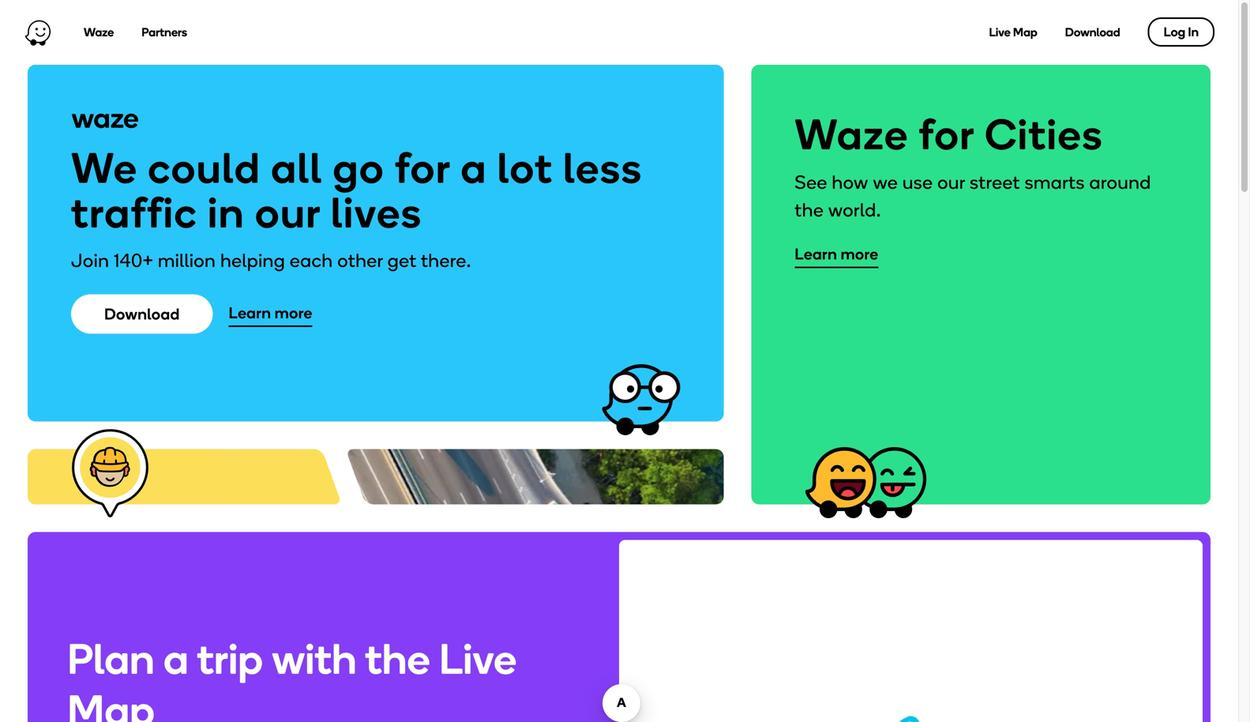 Task type: describe. For each thing, give the bounding box(es) containing it.
other
[[338, 249, 383, 272]]

cities
[[985, 109, 1104, 160]]

learn more for the left learn more link
[[229, 303, 313, 322]]

join
[[71, 249, 109, 272]]

waze for cities
[[795, 109, 1104, 160]]

live map link
[[989, 25, 1038, 40]]

how
[[832, 171, 869, 194]]

waze link
[[84, 25, 114, 40]]

we
[[71, 142, 138, 193]]

download for left download link
[[104, 305, 180, 323]]

million
[[158, 249, 216, 272]]

the inside "see how we use our street smarts around the world."
[[795, 198, 824, 221]]

home image
[[24, 20, 52, 46]]

all
[[271, 142, 323, 193]]

1 vertical spatial learn
[[229, 303, 271, 322]]

download for download link to the right
[[1066, 25, 1121, 40]]

the inside plan a trip with the live map
[[365, 633, 430, 685]]

plan
[[67, 633, 155, 685]]

helping
[[220, 249, 285, 272]]

log
[[1164, 25, 1186, 40]]

see how we use our street smarts around the world.
[[795, 171, 1152, 221]]

0 vertical spatial live
[[989, 25, 1011, 40]]

street
[[970, 171, 1020, 194]]

waze for waze for cities
[[795, 109, 909, 160]]

we
[[873, 171, 898, 194]]

see
[[795, 171, 828, 194]]

map inside plan a trip with the live map
[[67, 685, 155, 722]]

we could all go for a lot less traffic in our lives
[[71, 142, 643, 238]]

140+
[[114, 249, 153, 272]]

a inside we could all go for a lot less traffic in our lives
[[461, 142, 487, 193]]



Task type: locate. For each thing, give the bounding box(es) containing it.
0 horizontal spatial live
[[439, 633, 517, 685]]

1 horizontal spatial for
[[919, 109, 975, 160]]

could
[[148, 142, 261, 193]]

waze
[[84, 25, 114, 40], [795, 109, 909, 160]]

0 horizontal spatial the
[[365, 633, 430, 685]]

a inside plan a trip with the live map
[[164, 633, 189, 685]]

0 horizontal spatial our
[[255, 187, 321, 238]]

around
[[1090, 171, 1152, 194]]

0 vertical spatial waze
[[84, 25, 114, 40]]

0 horizontal spatial learn more
[[229, 303, 313, 322]]

go
[[333, 142, 385, 193]]

trip
[[197, 633, 263, 685]]

more
[[841, 244, 879, 263], [275, 303, 313, 322]]

0 vertical spatial learn more link
[[795, 244, 879, 266]]

join 140+ million helping each other get there.
[[71, 249, 471, 272]]

0 horizontal spatial more
[[275, 303, 313, 322]]

0 horizontal spatial map
[[67, 685, 155, 722]]

learn down world.
[[795, 244, 837, 263]]

our inside we could all go for a lot less traffic in our lives
[[255, 187, 321, 238]]

smarts
[[1025, 171, 1085, 194]]

0 horizontal spatial waze
[[84, 25, 114, 40]]

each
[[290, 249, 333, 272]]

our
[[938, 171, 966, 194], [255, 187, 321, 238]]

1 horizontal spatial learn
[[795, 244, 837, 263]]

0 vertical spatial a
[[461, 142, 487, 193]]

0 vertical spatial map
[[1014, 25, 1038, 40]]

learn
[[795, 244, 837, 263], [229, 303, 271, 322]]

more for the left learn more link
[[275, 303, 313, 322]]

1 horizontal spatial download link
[[1066, 25, 1121, 40]]

1 vertical spatial live
[[439, 633, 517, 685]]

for inside we could all go for a lot less traffic in our lives
[[395, 142, 451, 193]]

traffic
[[71, 187, 198, 238]]

a
[[461, 142, 487, 193], [164, 633, 189, 685]]

0 vertical spatial the
[[795, 198, 824, 221]]

1 horizontal spatial more
[[841, 244, 879, 263]]

0 horizontal spatial a
[[164, 633, 189, 685]]

our right use
[[938, 171, 966, 194]]

0 vertical spatial download
[[1066, 25, 1121, 40]]

1 vertical spatial download
[[104, 305, 180, 323]]

waze for waze link
[[84, 25, 114, 40]]

use
[[903, 171, 933, 194]]

for right go
[[395, 142, 451, 193]]

log in
[[1164, 25, 1199, 40]]

waze right 'home' icon
[[84, 25, 114, 40]]

learn more link down join 140+ million helping each other get there.
[[229, 303, 313, 325]]

1 vertical spatial waze
[[795, 109, 909, 160]]

0 vertical spatial learn more
[[795, 244, 879, 263]]

1 horizontal spatial a
[[461, 142, 487, 193]]

0 vertical spatial learn
[[795, 244, 837, 263]]

in
[[1188, 25, 1199, 40]]

live map
[[989, 25, 1038, 40]]

1 vertical spatial learn more link
[[229, 303, 313, 325]]

our up join 140+ million helping each other get there.
[[255, 187, 321, 238]]

1 horizontal spatial live
[[989, 25, 1011, 40]]

1 horizontal spatial the
[[795, 198, 824, 221]]

0 horizontal spatial download
[[104, 305, 180, 323]]

learn more down world.
[[795, 244, 879, 263]]

1 horizontal spatial download
[[1066, 25, 1121, 40]]

learn more for topmost learn more link
[[795, 244, 879, 263]]

in
[[208, 187, 245, 238]]

0 horizontal spatial learn more link
[[229, 303, 313, 325]]

live inside plan a trip with the live map
[[439, 633, 517, 685]]

1 horizontal spatial learn more link
[[795, 244, 879, 266]]

1 horizontal spatial waze
[[795, 109, 909, 160]]

with
[[272, 633, 357, 685]]

partners link
[[142, 25, 187, 40]]

1 vertical spatial more
[[275, 303, 313, 322]]

1 vertical spatial learn more
[[229, 303, 313, 322]]

world.
[[829, 198, 881, 221]]

learn more
[[795, 244, 879, 263], [229, 303, 313, 322]]

1 horizontal spatial our
[[938, 171, 966, 194]]

learn more down join 140+ million helping each other get there.
[[229, 303, 313, 322]]

there.
[[421, 249, 471, 272]]

partners
[[142, 25, 187, 40]]

plan a trip with the live map
[[67, 633, 517, 722]]

0 vertical spatial more
[[841, 244, 879, 263]]

1 vertical spatial download link
[[71, 294, 213, 334]]

our inside "see how we use our street smarts around the world."
[[938, 171, 966, 194]]

0 horizontal spatial download link
[[71, 294, 213, 334]]

1 horizontal spatial learn more
[[795, 244, 879, 263]]

1 vertical spatial a
[[164, 633, 189, 685]]

more down each
[[275, 303, 313, 322]]

a left lot
[[461, 142, 487, 193]]

log in link
[[1148, 17, 1215, 47]]

for up use
[[919, 109, 975, 160]]

0 horizontal spatial learn
[[229, 303, 271, 322]]

lives
[[331, 187, 422, 238]]

1 horizontal spatial map
[[1014, 25, 1038, 40]]

0 vertical spatial download link
[[1066, 25, 1121, 40]]

0 horizontal spatial for
[[395, 142, 451, 193]]

less
[[563, 142, 643, 193]]

download link
[[1066, 25, 1121, 40], [71, 294, 213, 334]]

for
[[919, 109, 975, 160], [395, 142, 451, 193]]

more for topmost learn more link
[[841, 244, 879, 263]]

a left trip
[[164, 633, 189, 685]]

learn more link
[[795, 244, 879, 266], [229, 303, 313, 325]]

learn down helping
[[229, 303, 271, 322]]

1 vertical spatial map
[[67, 685, 155, 722]]

map
[[1014, 25, 1038, 40], [67, 685, 155, 722]]

live
[[989, 25, 1011, 40], [439, 633, 517, 685]]

the
[[795, 198, 824, 221], [365, 633, 430, 685]]

more down world.
[[841, 244, 879, 263]]

waze up how
[[795, 109, 909, 160]]

1 vertical spatial the
[[365, 633, 430, 685]]

lot
[[498, 142, 553, 193]]

download
[[1066, 25, 1121, 40], [104, 305, 180, 323]]

get
[[388, 249, 417, 272]]

learn more link down world.
[[795, 244, 879, 266]]



Task type: vqa. For each thing, say whether or not it's contained in the screenshot.
the leftmost "Our"
yes



